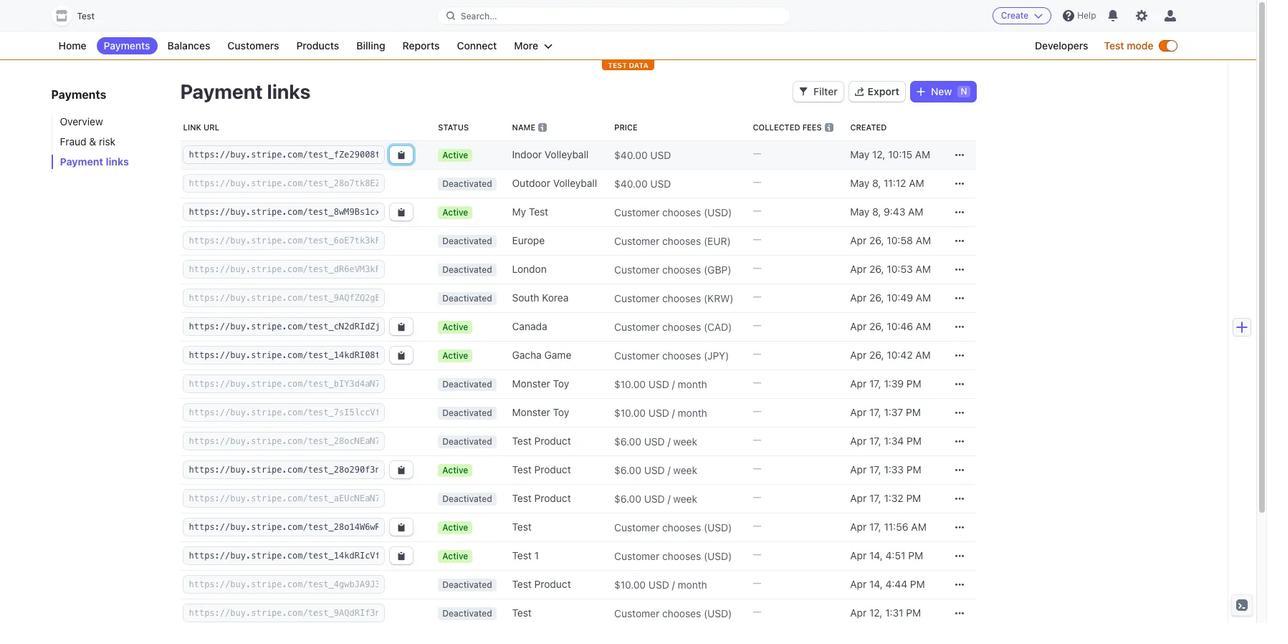 Task type: vqa. For each thing, say whether or not it's contained in the screenshot.


Task type: locate. For each thing, give the bounding box(es) containing it.
test link up test 1 link
[[506, 515, 609, 540]]

6 — link from the top
[[747, 284, 845, 313]]

links down "products" link
[[267, 80, 311, 103]]

4:51
[[886, 550, 906, 562]]

my test
[[512, 206, 548, 218]]

monster
[[512, 378, 550, 390], [512, 406, 550, 419]]

0 vertical spatial monster
[[512, 378, 550, 390]]

monster for apr 17, 1:37 pm
[[512, 406, 550, 419]]

apr up apr 17, 1:39 pm
[[850, 349, 867, 361]]

2 8, from the top
[[872, 206, 881, 218]]

26, inside "link"
[[869, 320, 884, 333]]

3 $10.00 usd / month link from the top
[[609, 573, 747, 597]]

test data
[[608, 61, 649, 70]]

1 vertical spatial payment
[[60, 156, 103, 168]]

chooses inside 'link'
[[662, 321, 701, 333]]

1:37
[[884, 406, 903, 419]]

26, left 10:49
[[869, 292, 884, 304]]

4 — link from the top
[[747, 227, 845, 255]]

10:15
[[888, 148, 913, 161]]

$10.00 usd / month link
[[609, 372, 747, 396], [609, 401, 747, 425], [609, 573, 747, 597]]

apr 17, 1:34 pm
[[850, 435, 922, 447]]

am right 11:56
[[911, 521, 927, 533]]

test link for apr 12, 1:31 pm
[[506, 601, 609, 624]]

chooses for apr 12, 1:31 pm
[[662, 607, 701, 620]]

1 active link from the top
[[432, 142, 506, 168]]

2 week from the top
[[673, 464, 697, 476]]

chooses for apr 14, 4:51 pm
[[662, 550, 701, 562]]

may left 9:43
[[850, 206, 870, 218]]

apr left 1:33
[[850, 464, 867, 476]]

15 — link from the top
[[747, 542, 845, 571]]

apr left 4:51
[[850, 550, 867, 562]]

deactivated for apr 17, 1:34 pm
[[442, 437, 492, 447]]

/ for apr 17, 1:32 pm
[[668, 493, 671, 505]]

am right 10:42
[[916, 349, 931, 361]]

4 deactivated link from the top
[[432, 285, 506, 311]]

apr left the 1:37
[[850, 406, 867, 419]]

0 vertical spatial monster toy link
[[506, 371, 609, 397]]

1 vertical spatial $40.00 usd link
[[609, 172, 747, 195]]

16 — from the top
[[753, 577, 762, 589]]

(usd) for may 8, 9:43 am
[[704, 206, 732, 218]]

apr left 11:56
[[850, 521, 867, 533]]

pm for apr 17, 1:37 pm
[[906, 406, 921, 419]]

3 17, from the top
[[869, 435, 881, 447]]

12 — link from the top
[[747, 456, 845, 485]]

12 apr from the top
[[850, 550, 867, 562]]

10:46
[[887, 320, 913, 333]]

26, left 10:46
[[869, 320, 884, 333]]

2 test product from the top
[[512, 464, 571, 476]]

14 — from the top
[[753, 520, 762, 532]]

17, left 1:33
[[869, 464, 881, 476]]

usd
[[650, 149, 671, 161], [650, 177, 671, 190], [649, 378, 669, 390], [649, 407, 669, 419], [644, 435, 665, 448], [644, 464, 665, 476], [644, 493, 665, 505], [649, 579, 669, 591]]

customer for apr 26, 10:42 am
[[614, 349, 660, 362]]

2 monster toy link from the top
[[506, 400, 609, 426]]

indoor volleyball link
[[506, 142, 609, 168]]

0 vertical spatial toy
[[553, 378, 569, 390]]

0 vertical spatial week
[[673, 435, 697, 448]]

fees
[[803, 123, 822, 132]]

may inside may 12, 10:15 am link
[[850, 148, 870, 161]]

indoor volleyball
[[512, 148, 589, 161]]

2 customer chooses (usd) link from the top
[[609, 516, 747, 539]]

4 chooses from the top
[[662, 292, 701, 304]]

17, left the 1:37
[[869, 406, 881, 419]]

customer chooses (krw) link
[[609, 286, 747, 310]]

2 $40.00 from the top
[[614, 177, 648, 190]]

— link for apr 17, 1:32 pm
[[747, 485, 845, 513]]

am right 10:53
[[916, 263, 931, 275]]

links down fraud & risk "link"
[[106, 156, 129, 168]]

1 vertical spatial $6.00 usd / week link
[[609, 458, 747, 482]]

1 horizontal spatial payment links
[[180, 80, 311, 103]]

None text field
[[183, 146, 384, 163], [183, 232, 384, 249], [183, 261, 384, 278], [183, 290, 384, 307], [183, 490, 384, 508], [183, 576, 384, 594], [183, 146, 384, 163], [183, 232, 384, 249], [183, 261, 384, 278], [183, 290, 384, 307], [183, 490, 384, 508], [183, 576, 384, 594]]

14, left 4:51
[[869, 550, 883, 562]]

0 vertical spatial 12,
[[872, 148, 886, 161]]

apr 17, 1:32 pm link
[[845, 486, 942, 512]]

10 apr from the top
[[850, 492, 867, 505]]

None text field
[[183, 175, 384, 192], [183, 204, 384, 221], [183, 318, 384, 335], [183, 347, 384, 364], [183, 376, 384, 393], [183, 404, 384, 421], [183, 433, 384, 450], [183, 462, 384, 479], [183, 519, 384, 536], [183, 548, 384, 565], [183, 605, 384, 622], [183, 175, 384, 192], [183, 204, 384, 221], [183, 318, 384, 335], [183, 347, 384, 364], [183, 376, 384, 393], [183, 404, 384, 421], [183, 433, 384, 450], [183, 462, 384, 479], [183, 519, 384, 536], [183, 548, 384, 565], [183, 605, 384, 622]]

17, left 1:32
[[869, 492, 881, 505]]

1 vertical spatial $40.00 usd
[[614, 177, 671, 190]]

payments
[[104, 39, 150, 52], [51, 88, 106, 101]]

usd for apr 17, 1:32 pm
[[644, 493, 665, 505]]

0 vertical spatial $40.00 usd link
[[609, 143, 747, 167]]

10 deactivated from the top
[[442, 609, 492, 619]]

14, left 4:44
[[869, 578, 883, 591]]

— link for apr 17, 11:56 am
[[747, 513, 845, 542]]

5 active link from the top
[[432, 457, 506, 483]]

korea
[[542, 292, 569, 304]]

2 vertical spatial $6.00 usd / week
[[614, 493, 697, 505]]

—
[[753, 147, 762, 159], [753, 176, 762, 188], [753, 204, 762, 216], [753, 233, 762, 245], [753, 262, 762, 274], [753, 290, 762, 302], [753, 319, 762, 331], [753, 348, 762, 360], [753, 376, 762, 389], [753, 405, 762, 417], [753, 434, 762, 446], [753, 462, 762, 475], [753, 491, 762, 503], [753, 520, 762, 532], [753, 548, 762, 561], [753, 577, 762, 589], [753, 606, 762, 618]]

payments link
[[96, 37, 157, 54]]

pm for apr 14, 4:51 pm
[[908, 550, 923, 562]]

14, for 4:44
[[869, 578, 883, 591]]

2 chooses from the top
[[662, 235, 701, 247]]

apr for apr 26, 10:49 am
[[850, 292, 867, 304]]

1 vertical spatial test link
[[506, 601, 609, 624]]

svg image for apr 14, 4:44 pm
[[955, 581, 964, 590]]

0 vertical spatial payments
[[104, 39, 150, 52]]

toy for apr 17, 1:39 pm
[[553, 378, 569, 390]]

apr for apr 17, 1:32 pm
[[850, 492, 867, 505]]

2 $6.00 usd / week from the top
[[614, 464, 697, 476]]

(usd)
[[704, 206, 732, 218], [704, 521, 732, 534], [704, 550, 732, 562], [704, 607, 732, 620]]

customer chooses (gbp) link
[[609, 258, 747, 281]]

test product for apr 17, 1:34 pm
[[512, 435, 571, 447]]

2 vertical spatial $6.00
[[614, 493, 642, 505]]

active link
[[432, 142, 506, 168], [432, 199, 506, 225], [432, 314, 506, 340], [432, 343, 506, 368], [432, 457, 506, 483], [432, 515, 506, 540], [432, 543, 506, 569]]

10 deactivated link from the top
[[432, 601, 506, 624]]

am inside "link"
[[916, 320, 931, 333]]

payment links down &
[[60, 156, 129, 168]]

1 $10.00 usd / month from the top
[[614, 378, 707, 390]]

0 vertical spatial month
[[678, 378, 707, 390]]

am right 9:43
[[908, 206, 924, 218]]

apr 12, 1:31 pm
[[850, 607, 921, 619]]

0 vertical spatial $6.00
[[614, 435, 642, 448]]

10 — link from the top
[[747, 399, 845, 427]]

1 vertical spatial links
[[106, 156, 129, 168]]

1 vertical spatial may
[[850, 177, 870, 189]]

— for apr 17, 1:33 pm
[[753, 462, 762, 475]]

deactivated link
[[432, 171, 506, 196], [432, 228, 506, 254], [432, 257, 506, 282], [432, 285, 506, 311], [432, 371, 506, 397], [432, 400, 506, 426], [432, 429, 506, 454], [432, 486, 506, 512], [432, 572, 506, 598], [432, 601, 506, 624]]

1 test product link from the top
[[506, 429, 609, 454]]

$40.00 usd link down price
[[609, 143, 747, 167]]

4 apr from the top
[[850, 320, 867, 333]]

am right 10:46
[[916, 320, 931, 333]]

8 apr from the top
[[850, 435, 867, 447]]

11 apr from the top
[[850, 521, 867, 533]]

1 $6.00 usd / week link from the top
[[609, 430, 747, 453]]

connect
[[457, 39, 497, 52]]

overview
[[60, 115, 103, 128]]

7 active link from the top
[[432, 543, 506, 569]]

0 horizontal spatial payment
[[60, 156, 103, 168]]

8, left 11:12
[[872, 177, 881, 189]]

svg image inside filter popup button
[[799, 88, 808, 96]]

apr for apr 14, 4:44 pm
[[850, 578, 867, 591]]

apr 14, 4:51 pm
[[850, 550, 923, 562]]

pm right 4:51
[[908, 550, 923, 562]]

2 $6.00 usd / week link from the top
[[609, 458, 747, 482]]

7 — link from the top
[[747, 313, 845, 341]]

apr for apr 26, 10:42 am
[[850, 349, 867, 361]]

may 8, 9:43 am
[[850, 206, 924, 218]]

0 vertical spatial $10.00 usd / month link
[[609, 372, 747, 396]]

1 8, from the top
[[872, 177, 881, 189]]

test product for apr 14, 4:44 pm
[[512, 578, 571, 591]]

/ for apr 14, 4:44 pm
[[672, 579, 675, 591]]

apr down may 8, 9:43 am at the top right
[[850, 234, 867, 247]]

1 product from the top
[[534, 435, 571, 447]]

— for apr 17, 1:34 pm
[[753, 434, 762, 446]]

7 — from the top
[[753, 319, 762, 331]]

12,
[[872, 148, 886, 161], [869, 607, 883, 619]]

link
[[183, 123, 201, 132]]

1 vertical spatial monster
[[512, 406, 550, 419]]

6 active from the top
[[442, 523, 468, 533]]

pm for apr 17, 1:32 pm
[[906, 492, 921, 505]]

1 vertical spatial 12,
[[869, 607, 883, 619]]

toy
[[553, 378, 569, 390], [553, 406, 569, 419]]

am for may 8, 9:43 am
[[908, 206, 924, 218]]

10 — from the top
[[753, 405, 762, 417]]

products link
[[289, 37, 346, 54]]

$40.00 usd link up customer chooses (eur) link
[[609, 172, 747, 195]]

— for apr 17, 1:39 pm
[[753, 376, 762, 389]]

0 vertical spatial monster toy
[[512, 378, 569, 390]]

apr left 1:32
[[850, 492, 867, 505]]

test product link
[[506, 429, 609, 454], [506, 457, 609, 483], [506, 486, 609, 512], [506, 572, 609, 598]]

1 horizontal spatial payment
[[180, 80, 263, 103]]

help
[[1078, 10, 1096, 21]]

$40.00
[[614, 149, 648, 161], [614, 177, 648, 190]]

1 vertical spatial 14,
[[869, 578, 883, 591]]

3 customer chooses (usd) from the top
[[614, 550, 732, 562]]

svg image
[[799, 88, 808, 96], [917, 88, 925, 96], [397, 151, 405, 159], [955, 180, 964, 188], [397, 208, 405, 217], [955, 237, 964, 245], [397, 323, 405, 331], [397, 352, 405, 360], [955, 352, 964, 360], [955, 380, 964, 389], [955, 409, 964, 417], [397, 466, 405, 475], [955, 466, 964, 475], [397, 524, 405, 532], [955, 524, 964, 532], [955, 552, 964, 561]]

payment links down the customers link
[[180, 80, 311, 103]]

8 deactivated link from the top
[[432, 486, 506, 512]]

1 vertical spatial $6.00 usd / week
[[614, 464, 697, 476]]

2 deactivated from the top
[[442, 236, 492, 247]]

— link for apr 17, 1:39 pm
[[747, 370, 845, 399]]

12, inside may 12, 10:15 am link
[[872, 148, 886, 161]]

$6.00 usd / week for apr 17, 1:34 pm
[[614, 435, 697, 448]]

customer for apr 17, 11:56 am
[[614, 521, 660, 534]]

2 vertical spatial $6.00 usd / week link
[[609, 487, 747, 511]]

0 vertical spatial payment
[[180, 80, 263, 103]]

active for test
[[442, 523, 468, 533]]

4 26, from the top
[[869, 320, 884, 333]]

2 may from the top
[[850, 177, 870, 189]]

apr left 1:34
[[850, 435, 867, 447]]

pm for apr 12, 1:31 pm
[[906, 607, 921, 619]]

5 apr from the top
[[850, 349, 867, 361]]

4 test product link from the top
[[506, 572, 609, 598]]

test
[[608, 61, 627, 70]]

customer chooses (krw)
[[614, 292, 734, 304]]

0 vertical spatial $6.00 usd / week link
[[609, 430, 747, 453]]

6 customer from the top
[[614, 349, 660, 362]]

active link for test 1
[[432, 543, 506, 569]]

3 $10.00 from the top
[[614, 579, 646, 591]]

4 deactivated from the top
[[442, 293, 492, 304]]

new
[[931, 85, 952, 97]]

apr inside "link"
[[850, 320, 867, 333]]

$6.00
[[614, 435, 642, 448], [614, 464, 642, 476], [614, 493, 642, 505]]

0 vertical spatial $40.00 usd
[[614, 149, 671, 161]]

am right 10:49
[[916, 292, 931, 304]]

3 $10.00 usd / month from the top
[[614, 579, 707, 591]]

7 customer from the top
[[614, 521, 660, 534]]

17 — from the top
[[753, 606, 762, 618]]

1 $6.00 usd / week from the top
[[614, 435, 697, 448]]

1 vertical spatial $40.00
[[614, 177, 648, 190]]

1 vertical spatial month
[[678, 407, 707, 419]]

status
[[438, 123, 469, 132]]

1 — from the top
[[753, 147, 762, 159]]

month for apr 17, 1:39 pm
[[678, 378, 707, 390]]

payments up overview
[[51, 88, 106, 101]]

1 vertical spatial toy
[[553, 406, 569, 419]]

11 — from the top
[[753, 434, 762, 446]]

pm right 1:31
[[906, 607, 921, 619]]

usd for apr 17, 1:39 pm
[[649, 378, 669, 390]]

payment up url
[[180, 80, 263, 103]]

9 — from the top
[[753, 376, 762, 389]]

product for apr 17, 1:32 pm
[[534, 492, 571, 505]]

2 vertical spatial $10.00 usd / month
[[614, 579, 707, 591]]

12, left 10:15
[[872, 148, 886, 161]]

12, left 1:31
[[869, 607, 883, 619]]

4 product from the top
[[534, 578, 571, 591]]

— link for apr 14, 4:44 pm
[[747, 571, 845, 599]]

apr 17, 1:37 pm link
[[845, 400, 942, 426]]

26, for 10:42
[[869, 349, 884, 361]]

(usd) for apr 17, 11:56 am
[[704, 521, 732, 534]]

canada link
[[506, 314, 609, 340]]

5 customer from the top
[[614, 321, 660, 333]]

3 active from the top
[[442, 322, 468, 333]]

apr 14, 4:51 pm link
[[845, 543, 942, 569]]

14 — link from the top
[[747, 513, 845, 542]]

17, left 11:56
[[869, 521, 881, 533]]

am right 10:58
[[916, 234, 931, 247]]

test mode
[[1104, 39, 1154, 52]]

active for gacha game
[[442, 351, 468, 361]]

pm for apr 17, 1:39 pm
[[907, 378, 922, 390]]

2 26, from the top
[[869, 263, 884, 275]]

4 17, from the top
[[869, 464, 881, 476]]

apr for apr 26, 10:58 am
[[850, 234, 867, 247]]

active for indoor volleyball
[[442, 150, 468, 161]]

2 customer chooses (usd) from the top
[[614, 521, 732, 534]]

9:43
[[884, 206, 906, 218]]

0 vertical spatial test link
[[506, 515, 609, 540]]

am for apr 26, 10:53 am
[[916, 263, 931, 275]]

1 active from the top
[[442, 150, 468, 161]]

apr left 10:49
[[850, 292, 867, 304]]

deactivated link for may 8, 11:12 am
[[432, 171, 506, 196]]

26, left 10:42
[[869, 349, 884, 361]]

4 — from the top
[[753, 233, 762, 245]]

chooses for apr 26, 10:58 am
[[662, 235, 701, 247]]

5 26, from the top
[[869, 349, 884, 361]]

7 active from the top
[[442, 551, 468, 562]]

2 active link from the top
[[432, 199, 506, 225]]

london link
[[506, 257, 609, 282]]

9 apr from the top
[[850, 464, 867, 476]]

2 vertical spatial month
[[678, 579, 707, 591]]

2 month from the top
[[678, 407, 707, 419]]

0 vertical spatial 14,
[[869, 550, 883, 562]]

0 vertical spatial $6.00 usd / week
[[614, 435, 697, 448]]

17, left 1:39
[[869, 378, 881, 390]]

test button
[[51, 6, 109, 26]]

deactivated for apr 26, 10:58 am
[[442, 236, 492, 247]]

active
[[442, 150, 468, 161], [442, 207, 468, 218], [442, 322, 468, 333], [442, 351, 468, 361], [442, 465, 468, 476], [442, 523, 468, 533], [442, 551, 468, 562]]

— for apr 17, 1:37 pm
[[753, 405, 762, 417]]

2 toy from the top
[[553, 406, 569, 419]]

2 deactivated link from the top
[[432, 228, 506, 254]]

apr left 1:31
[[850, 607, 867, 619]]

0 vertical spatial 8,
[[872, 177, 881, 189]]

deactivated for apr 17, 1:32 pm
[[442, 494, 492, 505]]

3 $6.00 from the top
[[614, 493, 642, 505]]

13 — link from the top
[[747, 485, 845, 513]]

0 vertical spatial $10.00
[[614, 378, 646, 390]]

— link for apr 17, 1:34 pm
[[747, 427, 845, 456]]

17, for 1:32
[[869, 492, 881, 505]]

pm right 1:33
[[907, 464, 922, 476]]

10:58
[[887, 234, 913, 247]]

— for may 8, 9:43 am
[[753, 204, 762, 216]]

$6.00 for apr 17, 1:34 pm
[[614, 435, 642, 448]]

active link for canada
[[432, 314, 506, 340]]

1 vertical spatial $10.00 usd / month
[[614, 407, 707, 419]]

1 customer chooses (usd) link from the top
[[609, 200, 747, 224]]

0 vertical spatial $40.00
[[614, 149, 648, 161]]

2 vertical spatial $10.00
[[614, 579, 646, 591]]

apr left 10:46
[[850, 320, 867, 333]]

1:32
[[884, 492, 904, 505]]

2 vertical spatial $10.00 usd / month link
[[609, 573, 747, 597]]

1 vertical spatial $10.00
[[614, 407, 646, 419]]

2 vertical spatial may
[[850, 206, 870, 218]]

(krw)
[[704, 292, 734, 304]]

apr left 1:39
[[850, 378, 867, 390]]

0 vertical spatial $10.00 usd / month
[[614, 378, 707, 390]]

$40.00 usd link
[[609, 143, 747, 167], [609, 172, 747, 195]]

am right 10:15
[[915, 148, 931, 161]]

pm right 1:39
[[907, 378, 922, 390]]

17, for 1:33
[[869, 464, 881, 476]]

4 customer chooses (usd) from the top
[[614, 607, 732, 620]]

$10.00 usd / month link for apr 14, 4:44 pm
[[609, 573, 747, 597]]

1 vertical spatial volleyball
[[553, 177, 597, 189]]

13 — from the top
[[753, 491, 762, 503]]

1 toy from the top
[[553, 378, 569, 390]]

26, left 10:58
[[869, 234, 884, 247]]

apr 17, 11:56 am
[[850, 521, 927, 533]]

2 $6.00 from the top
[[614, 464, 642, 476]]

may down the created
[[850, 148, 870, 161]]

apr for apr 14, 4:51 pm
[[850, 550, 867, 562]]

south korea
[[512, 292, 569, 304]]

12, for 1:31
[[869, 607, 883, 619]]

apr 26, 10:53 am link
[[845, 257, 942, 282]]

6 — from the top
[[753, 290, 762, 302]]

deactivated for apr 12, 1:31 pm
[[442, 609, 492, 619]]

7 chooses from the top
[[662, 521, 701, 534]]

— for apr 17, 1:32 pm
[[753, 491, 762, 503]]

am for may 8, 11:12 am
[[909, 177, 924, 189]]

pm right 1:34
[[907, 435, 922, 447]]

fraud
[[60, 135, 86, 148]]

17, left 1:34
[[869, 435, 881, 447]]

developers
[[1035, 39, 1088, 52]]

am for apr 26, 10:42 am
[[916, 349, 931, 361]]

1 vertical spatial $10.00 usd / month link
[[609, 401, 747, 425]]

may left 11:12
[[850, 177, 870, 189]]

26, for 10:53
[[869, 263, 884, 275]]

1 test product from the top
[[512, 435, 571, 447]]

1 $6.00 from the top
[[614, 435, 642, 448]]

pm
[[907, 378, 922, 390], [906, 406, 921, 419], [907, 435, 922, 447], [907, 464, 922, 476], [906, 492, 921, 505], [908, 550, 923, 562], [910, 578, 925, 591], [906, 607, 921, 619]]

apr left 4:44
[[850, 578, 867, 591]]

2 vertical spatial week
[[673, 493, 697, 505]]

active link for my test
[[432, 199, 506, 225]]

customer chooses (cad) link
[[609, 315, 747, 339]]

usd for apr 17, 1:37 pm
[[649, 407, 669, 419]]

1 vertical spatial monster toy
[[512, 406, 569, 419]]

— for apr 14, 4:44 pm
[[753, 577, 762, 589]]

payment down fraud & risk
[[60, 156, 103, 168]]

volleyball down indoor volleyball link
[[553, 177, 597, 189]]

payment links
[[180, 80, 311, 103], [60, 156, 129, 168]]

1 $40.00 usd link from the top
[[609, 143, 747, 167]]

reports
[[403, 39, 440, 52]]

$40.00 usd link for indoor volleyball
[[609, 143, 747, 167]]

3 customer chooses (usd) link from the top
[[609, 544, 747, 568]]

4:44
[[886, 578, 908, 591]]

0 vertical spatial volleyball
[[545, 148, 589, 161]]

1 week from the top
[[673, 435, 697, 448]]

8, left 9:43
[[872, 206, 881, 218]]

test link down test 1 link
[[506, 601, 609, 624]]

svg image for apr 12, 1:31 pm
[[955, 610, 964, 618]]

1 vertical spatial 8,
[[872, 206, 881, 218]]

monster toy
[[512, 378, 569, 390], [512, 406, 569, 419]]

/ for apr 17, 1:37 pm
[[672, 407, 675, 419]]

am right 11:12
[[909, 177, 924, 189]]

products
[[296, 39, 339, 52]]

1 (usd) from the top
[[704, 206, 732, 218]]

payments right home
[[104, 39, 150, 52]]

9 customer from the top
[[614, 607, 660, 620]]

apr for apr 12, 1:31 pm
[[850, 607, 867, 619]]

1 vertical spatial monster toy link
[[506, 400, 609, 426]]

may inside may 8, 9:43 am link
[[850, 206, 870, 218]]

12 — from the top
[[753, 462, 762, 475]]

3 week from the top
[[673, 493, 697, 505]]

monster toy link
[[506, 371, 609, 397], [506, 400, 609, 426]]

apr left 10:53
[[850, 263, 867, 275]]

customer chooses (usd)
[[614, 206, 732, 218], [614, 521, 732, 534], [614, 550, 732, 562], [614, 607, 732, 620]]

1 $10.00 from the top
[[614, 378, 646, 390]]

1 monster toy from the top
[[512, 378, 569, 390]]

risk
[[99, 135, 115, 148]]

pm right 4:44
[[910, 578, 925, 591]]

— link for apr 26, 10:53 am
[[747, 255, 845, 284]]

pm right 1:32
[[906, 492, 921, 505]]

0 vertical spatial may
[[850, 148, 870, 161]]

8 — from the top
[[753, 348, 762, 360]]

volleyball up the outdoor volleyball link
[[545, 148, 589, 161]]

svg image for may 12, 10:15 am
[[955, 151, 964, 159]]

26, for 10:49
[[869, 292, 884, 304]]

customer for apr 26, 10:46 am
[[614, 321, 660, 333]]

pm right the 1:37
[[906, 406, 921, 419]]

home link
[[51, 37, 94, 54]]

2 — from the top
[[753, 176, 762, 188]]

svg image
[[955, 151, 964, 159], [955, 208, 964, 217], [955, 266, 964, 274], [955, 294, 964, 303], [955, 323, 964, 331], [955, 438, 964, 446], [955, 495, 964, 504], [397, 552, 405, 561], [955, 581, 964, 590], [955, 610, 964, 618]]

1 vertical spatial $6.00
[[614, 464, 642, 476]]

3 active link from the top
[[432, 314, 506, 340]]

0 horizontal spatial payment links
[[60, 156, 129, 168]]

8 — link from the top
[[747, 341, 845, 370]]

deactivated link for apr 14, 4:44 pm
[[432, 572, 506, 598]]

indoor
[[512, 148, 542, 161]]

volleyball for indoor volleyball
[[545, 148, 589, 161]]

$6.00 usd / week link for apr 17, 1:33 pm
[[609, 458, 747, 482]]

1 vertical spatial week
[[673, 464, 697, 476]]

2 $10.00 usd / month from the top
[[614, 407, 707, 419]]

customer inside 'link'
[[614, 321, 660, 333]]

active link for test product
[[432, 457, 506, 483]]

customers link
[[220, 37, 286, 54]]

6 deactivated from the top
[[442, 408, 492, 419]]

(jpy)
[[704, 349, 729, 362]]

26, left 10:53
[[869, 263, 884, 275]]

1 may from the top
[[850, 148, 870, 161]]

usd for may 12, 10:15 am
[[650, 149, 671, 161]]

(usd) for apr 12, 1:31 pm
[[704, 607, 732, 620]]

5 deactivated from the top
[[442, 379, 492, 390]]

deactivated for apr 26, 10:53 am
[[442, 265, 492, 275]]

1 horizontal spatial links
[[267, 80, 311, 103]]

/
[[672, 378, 675, 390], [672, 407, 675, 419], [668, 435, 671, 448], [668, 464, 671, 476], [668, 493, 671, 505], [672, 579, 675, 591]]

12, inside apr 12, 1:31 pm link
[[869, 607, 883, 619]]



Task type: describe. For each thing, give the bounding box(es) containing it.
$6.00 for apr 17, 1:32 pm
[[614, 493, 642, 505]]

test product link for apr 17, 1:33 pm
[[506, 457, 609, 483]]

more
[[514, 39, 538, 52]]

active link for gacha game
[[432, 343, 506, 368]]

name
[[512, 123, 536, 132]]

— for apr 26, 10:42 am
[[753, 348, 762, 360]]

may 12, 10:15 am
[[850, 148, 931, 161]]

(usd) for apr 14, 4:51 pm
[[704, 550, 732, 562]]

apr 26, 10:53 am
[[850, 263, 931, 275]]

— for may 12, 10:15 am
[[753, 147, 762, 159]]

customer chooses (eur)
[[614, 235, 731, 247]]

26, for 10:58
[[869, 234, 884, 247]]

apr 26, 10:49 am
[[850, 292, 931, 304]]

canada
[[512, 320, 547, 333]]

my test link
[[506, 199, 609, 225]]

$6.00 usd / week link for apr 17, 1:32 pm
[[609, 487, 747, 511]]

data
[[629, 61, 649, 70]]

europe
[[512, 234, 545, 247]]

south korea link
[[506, 285, 609, 311]]

customer chooses (usd) link for apr 17, 11:56 am
[[609, 516, 747, 539]]

chooses for apr 26, 10:53 am
[[662, 263, 701, 276]]

pm for apr 17, 1:33 pm
[[907, 464, 922, 476]]

connect link
[[450, 37, 504, 54]]

apr 26, 10:46 am link
[[845, 314, 942, 340]]

$6.00 usd / week link for apr 17, 1:34 pm
[[609, 430, 747, 453]]

1
[[534, 550, 539, 562]]

26, for 10:46
[[869, 320, 884, 333]]

europe link
[[506, 228, 609, 254]]

test inside "button"
[[77, 11, 95, 22]]

apr 14, 4:44 pm
[[850, 578, 925, 591]]

— for may 8, 11:12 am
[[753, 176, 762, 188]]

svg image for apr 26, 10:49 am
[[955, 294, 964, 303]]

export
[[868, 85, 900, 97]]

test product for apr 17, 1:32 pm
[[512, 492, 571, 505]]

chooses for may 8, 9:43 am
[[662, 206, 701, 218]]

customer for apr 26, 10:58 am
[[614, 235, 660, 247]]

month for apr 14, 4:44 pm
[[678, 579, 707, 591]]

Search… search field
[[438, 7, 790, 25]]

customer chooses (jpy)
[[614, 349, 729, 362]]

customer chooses (usd) for apr 17, 11:56 am
[[614, 521, 732, 534]]

test product link for apr 14, 4:44 pm
[[506, 572, 609, 598]]

filter button
[[794, 82, 843, 102]]

$10.00 usd / month for apr 14, 4:44 pm
[[614, 579, 707, 591]]

monster toy for apr 17, 1:39 pm
[[512, 378, 569, 390]]

apr 17, 1:34 pm link
[[845, 429, 942, 454]]

deactivated for apr 17, 1:37 pm
[[442, 408, 492, 419]]

fraud & risk
[[60, 135, 115, 148]]

gacha game link
[[506, 343, 609, 368]]

12, for 10:15
[[872, 148, 886, 161]]

$6.00 usd / week for apr 17, 1:32 pm
[[614, 493, 697, 505]]

apr 17, 1:39 pm
[[850, 378, 922, 390]]

apr 17, 1:37 pm
[[850, 406, 921, 419]]

— link for apr 12, 1:31 pm
[[747, 599, 845, 624]]

may 8, 11:12 am link
[[845, 171, 942, 196]]

deactivated link for apr 26, 10:58 am
[[432, 228, 506, 254]]

url
[[204, 123, 219, 132]]

create
[[1001, 10, 1029, 21]]

(cad)
[[704, 321, 732, 333]]

(eur)
[[704, 235, 731, 247]]

apr 17, 11:56 am link
[[845, 515, 942, 540]]

/ for apr 17, 1:34 pm
[[668, 435, 671, 448]]

usd for may 8, 11:12 am
[[650, 177, 671, 190]]

0 horizontal spatial links
[[106, 156, 129, 168]]

test product link for apr 17, 1:34 pm
[[506, 429, 609, 454]]

outdoor volleyball link
[[506, 171, 609, 196]]

balances link
[[160, 37, 217, 54]]

reports link
[[395, 37, 447, 54]]

my
[[512, 206, 526, 218]]

customer chooses (usd) link for apr 12, 1:31 pm
[[609, 602, 747, 624]]

(gbp)
[[704, 263, 731, 276]]

chooses for apr 17, 11:56 am
[[662, 521, 701, 534]]

search…
[[461, 10, 497, 21]]

10:49
[[887, 292, 913, 304]]

pm for apr 14, 4:44 pm
[[910, 578, 925, 591]]

— link for apr 26, 10:46 am
[[747, 313, 845, 341]]

test 1 link
[[506, 543, 609, 569]]

deactivated for apr 26, 10:49 am
[[442, 293, 492, 304]]

apr 26, 10:46 am
[[850, 320, 931, 333]]

usd for apr 14, 4:44 pm
[[649, 579, 669, 591]]

home
[[58, 39, 86, 52]]

london
[[512, 263, 547, 275]]

usd for apr 17, 1:34 pm
[[644, 435, 665, 448]]

— for apr 26, 10:53 am
[[753, 262, 762, 274]]

gacha
[[512, 349, 542, 361]]

create button
[[993, 7, 1052, 24]]

customers
[[228, 39, 279, 52]]

billing link
[[349, 37, 392, 54]]

— for apr 12, 1:31 pm
[[753, 606, 762, 618]]

— link for apr 26, 10:49 am
[[747, 284, 845, 313]]

1 vertical spatial payment links
[[60, 156, 129, 168]]

14, for 4:51
[[869, 550, 883, 562]]

apr 17, 1:32 pm
[[850, 492, 921, 505]]

$6.00 for apr 17, 1:33 pm
[[614, 464, 642, 476]]

active for my test
[[442, 207, 468, 218]]

test 1
[[512, 550, 539, 562]]

customer for apr 26, 10:53 am
[[614, 263, 660, 276]]

may 12, 10:15 am link
[[845, 142, 942, 168]]

payment links link
[[51, 155, 166, 169]]

product for apr 14, 4:44 pm
[[534, 578, 571, 591]]

0 vertical spatial payment links
[[180, 80, 311, 103]]

created
[[850, 123, 887, 132]]

apr 14, 4:44 pm link
[[845, 572, 942, 598]]

collected
[[753, 123, 800, 132]]

10:53
[[887, 263, 913, 275]]

monster toy link for apr 17, 1:37 pm
[[506, 400, 609, 426]]

17, for 11:56
[[869, 521, 881, 533]]

apr for apr 17, 1:33 pm
[[850, 464, 867, 476]]

fraud & risk link
[[51, 135, 166, 149]]

$40.00 usd for indoor volleyball
[[614, 149, 671, 161]]

usd for apr 17, 1:33 pm
[[644, 464, 665, 476]]

apr 17, 1:39 pm link
[[845, 371, 942, 397]]

1:34
[[884, 435, 904, 447]]

$10.00 for apr 17, 1:37 pm
[[614, 407, 646, 419]]

$40.00 usd link for outdoor volleyball
[[609, 172, 747, 195]]

apr 26, 10:49 am link
[[845, 285, 942, 311]]

customer for may 8, 9:43 am
[[614, 206, 660, 218]]

deactivated link for apr 17, 1:32 pm
[[432, 486, 506, 512]]

billing
[[356, 39, 385, 52]]

week for apr 17, 1:34 pm
[[673, 435, 697, 448]]

apr 26, 10:42 am link
[[845, 343, 942, 368]]

svg image for may 8, 9:43 am
[[955, 208, 964, 217]]

help button
[[1058, 4, 1102, 27]]

week for apr 17, 1:32 pm
[[673, 493, 697, 505]]

collected fees
[[753, 123, 822, 132]]

more button
[[507, 37, 560, 54]]

link url
[[183, 123, 219, 132]]

am for may 12, 10:15 am
[[915, 148, 931, 161]]

customer chooses (eur) link
[[609, 229, 747, 253]]

0 vertical spatial links
[[267, 80, 311, 103]]

monster for apr 17, 1:39 pm
[[512, 378, 550, 390]]

1 vertical spatial payments
[[51, 88, 106, 101]]

export button
[[849, 82, 905, 102]]

game
[[544, 349, 572, 361]]

apr for apr 17, 1:37 pm
[[850, 406, 867, 419]]

outdoor volleyball
[[512, 177, 597, 189]]

developers link
[[1028, 37, 1096, 54]]

active link for test
[[432, 515, 506, 540]]

17, for 1:34
[[869, 435, 881, 447]]

mode
[[1127, 39, 1154, 52]]

customer chooses (cad)
[[614, 321, 732, 333]]

10:42
[[887, 349, 913, 361]]

svg image for apr 17, 1:32 pm
[[955, 495, 964, 504]]

— for apr 26, 10:49 am
[[753, 290, 762, 302]]

customer chooses (usd) link for may 8, 9:43 am
[[609, 200, 747, 224]]

1:39
[[884, 378, 904, 390]]

apr 17, 1:33 pm
[[850, 464, 922, 476]]

$10.00 usd / month link for apr 17, 1:37 pm
[[609, 401, 747, 425]]

&
[[89, 135, 96, 148]]

chooses for apr 26, 10:49 am
[[662, 292, 701, 304]]

toy for apr 17, 1:37 pm
[[553, 406, 569, 419]]

may for may 8, 9:43 am
[[850, 206, 870, 218]]

11:12
[[884, 177, 906, 189]]

customer chooses (jpy) link
[[609, 344, 747, 367]]

customer chooses (gbp)
[[614, 263, 731, 276]]

deactivated link for apr 26, 10:49 am
[[432, 285, 506, 311]]

svg image for apr 26, 10:46 am
[[955, 323, 964, 331]]

— link for apr 26, 10:42 am
[[747, 341, 845, 370]]

may for may 12, 10:15 am
[[850, 148, 870, 161]]

test link for apr 17, 11:56 am
[[506, 515, 609, 540]]

Search… text field
[[438, 7, 790, 25]]

apr 17, 1:33 pm link
[[845, 457, 942, 483]]

chooses for apr 26, 10:42 am
[[662, 349, 701, 362]]



